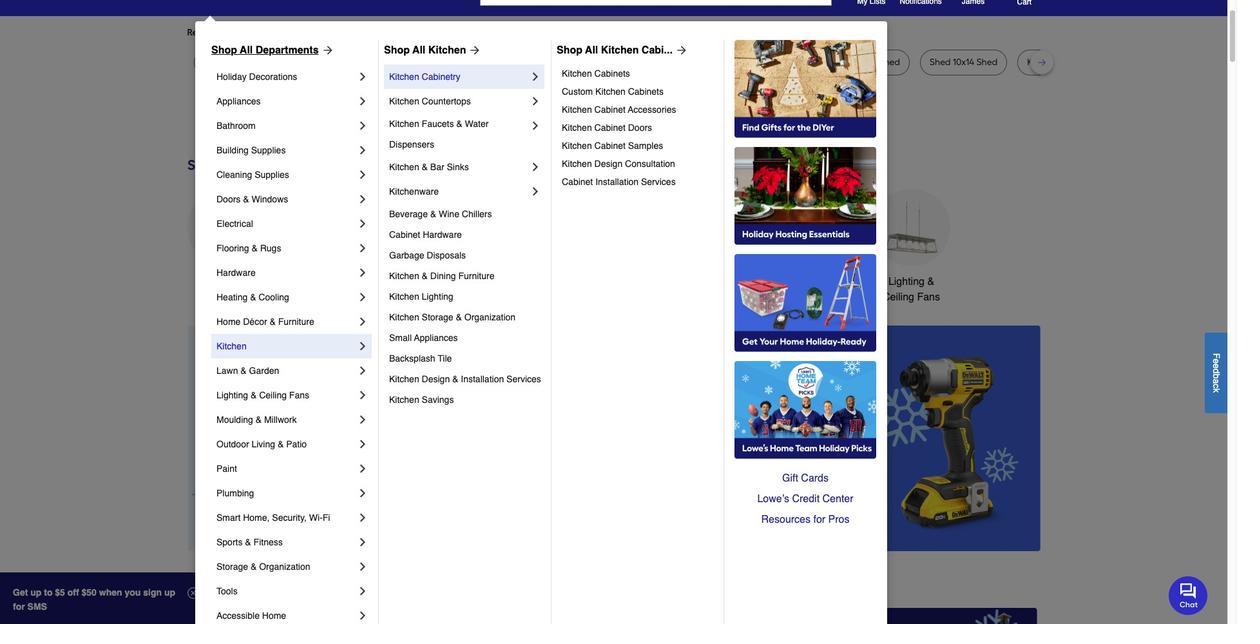 Task type: describe. For each thing, give the bounding box(es) containing it.
kitchen for kitchen countertops
[[389, 96, 419, 106]]

1 e from the top
[[1212, 358, 1222, 363]]

accessible home link
[[217, 603, 356, 624]]

home décor & furniture
[[217, 317, 314, 327]]

chevron right image for home décor & furniture
[[356, 315, 369, 328]]

decorations for holiday
[[249, 72, 297, 82]]

you for more suggestions for you
[[419, 27, 434, 38]]

flooring & rugs link
[[217, 236, 356, 260]]

lowe's home team holiday picks. image
[[735, 361, 877, 459]]

for up departments
[[291, 27, 303, 38]]

lighting & ceiling fans inside lighting & ceiling fans link
[[217, 390, 309, 400]]

scroll to item #2 element
[[694, 527, 727, 534]]

departments
[[256, 44, 319, 56]]

kitchen for kitchen cabinet doors
[[562, 122, 592, 133]]

cabinet up garbage
[[389, 229, 420, 240]]

sports
[[217, 537, 243, 547]]

kitchen inside shop all kitchen cabi... link
[[601, 44, 639, 56]]

quikrete
[[609, 57, 644, 68]]

2 up from the left
[[164, 587, 175, 598]]

chevron right image for electrical
[[356, 217, 369, 230]]

bathroom button
[[677, 189, 755, 289]]

& inside lighting & ceiling fans link
[[251, 390, 257, 400]]

garbage
[[389, 250, 424, 260]]

bathroom inside button
[[694, 276, 738, 287]]

shed for shed
[[880, 57, 901, 68]]

all for shop all kitchen
[[413, 44, 426, 56]]

doors & windows
[[217, 194, 288, 204]]

2 e from the top
[[1212, 363, 1222, 368]]

ceiling inside button
[[883, 291, 915, 303]]

christmas
[[399, 276, 445, 287]]

kitchen cabinet doors link
[[562, 119, 715, 137]]

kitchen inside shop all kitchen link
[[429, 44, 466, 56]]

refrigerator
[[480, 57, 529, 68]]

accessories
[[628, 104, 677, 115]]

christmas decorations
[[394, 276, 449, 303]]

k
[[1212, 388, 1222, 392]]

cabinet for doors
[[595, 122, 626, 133]]

lighting & ceiling fans link
[[217, 383, 356, 407]]

door
[[399, 57, 419, 68]]

$50
[[82, 587, 97, 598]]

backsplash
[[389, 353, 436, 364]]

& inside home décor & furniture 'link'
[[270, 317, 276, 327]]

wine
[[439, 209, 460, 219]]

you for recommended searches for you
[[305, 27, 320, 38]]

electrical link
[[217, 211, 356, 236]]

building
[[217, 145, 249, 155]]

kitchen for kitchen lighting
[[389, 291, 419, 302]]

& inside "lighting & ceiling fans"
[[928, 276, 935, 287]]

kitchen & dining furniture link
[[389, 266, 542, 286]]

chevron right image for sports & fitness
[[356, 536, 369, 549]]

1 vertical spatial organization
[[259, 561, 310, 572]]

flooring & rugs
[[217, 243, 281, 253]]

more for more great deals
[[187, 574, 230, 595]]

tools link
[[217, 579, 356, 603]]

chevron right image for kitchen countertops
[[529, 95, 542, 108]]

building supplies
[[217, 145, 286, 155]]

kitchen savings link
[[389, 389, 542, 410]]

windows
[[252, 194, 288, 204]]

chevron right image for kitchen cabinetry
[[529, 70, 542, 83]]

searches
[[251, 27, 289, 38]]

kitchen faucets
[[483, 276, 557, 287]]

get
[[13, 587, 28, 598]]

& inside kitchen & dining furniture link
[[422, 271, 428, 281]]

cabinet installation services link
[[562, 173, 715, 191]]

beverage & wine chillers
[[389, 209, 492, 219]]

kitchen cabinetry link
[[389, 64, 529, 89]]

home for accessible home
[[262, 610, 286, 621]]

paint link
[[217, 456, 356, 481]]

kitchen countertops
[[389, 96, 471, 106]]

supplies for cleaning supplies
[[255, 170, 289, 180]]

kitchen for kitchen faucets & water dispensers
[[389, 119, 419, 129]]

more suggestions for you
[[330, 27, 434, 38]]

gift cards link
[[735, 468, 877, 489]]

hardie board
[[674, 57, 728, 68]]

accessible
[[217, 610, 260, 621]]

cards
[[801, 473, 829, 484]]

25 days of deals. don't miss deals every day. same-day delivery on in-stock orders placed by 2 p m. image
[[187, 326, 395, 551]]

kitchen cabinet samples
[[562, 141, 663, 151]]

chevron right image for cleaning supplies
[[356, 168, 369, 181]]

chevron right image for accessible home
[[356, 609, 369, 622]]

toilet
[[558, 57, 580, 68]]

furniture for home décor & furniture
[[278, 317, 314, 327]]

kitchen & bar sinks link
[[389, 155, 529, 179]]

1 vertical spatial doors
[[217, 194, 241, 204]]

& inside sports & fitness link
[[245, 537, 251, 547]]

0 vertical spatial organization
[[465, 312, 516, 322]]

smart home, security, wi-fi
[[217, 512, 330, 523]]

kitchen lighting link
[[389, 286, 542, 307]]

lawn
[[217, 366, 238, 376]]

shop all departments
[[211, 44, 319, 56]]

building supplies link
[[217, 138, 356, 162]]

get up to 2 free select tools or batteries when you buy 1 with select purchases. image
[[190, 608, 459, 624]]

kitchen for kitchen cabinet accessories
[[562, 104, 592, 115]]

sms
[[27, 601, 47, 612]]

& inside moulding & millwork link
[[256, 415, 262, 425]]

kitchen for kitchen cabinetry
[[389, 72, 419, 82]]

faucets for kitchen faucets
[[520, 276, 557, 287]]

electrical
[[217, 219, 253, 229]]

doors & windows link
[[217, 187, 356, 211]]

0 horizontal spatial fans
[[289, 390, 309, 400]]

moulding
[[217, 415, 253, 425]]

kitchen for kitchen storage & organization
[[389, 312, 419, 322]]

0 vertical spatial cabinets
[[595, 68, 630, 79]]

& inside doors & windows link
[[243, 194, 249, 204]]

chevron right image for doors & windows
[[356, 193, 369, 206]]

kitchenware
[[389, 186, 439, 197]]

& inside beverage & wine chillers link
[[430, 209, 437, 219]]

lighting & ceiling fans inside lighting & ceiling fans button
[[883, 276, 941, 303]]

cleaning
[[217, 170, 252, 180]]

kitchen for kitchen design & installation services
[[389, 374, 419, 384]]

f e e d b a c k
[[1212, 353, 1222, 392]]

up to 50 percent off select tools and accessories. image
[[416, 326, 1041, 551]]

a
[[1212, 378, 1222, 383]]

0 vertical spatial appliances
[[217, 96, 261, 106]]

kitchen countertops link
[[389, 89, 529, 113]]

for left pros
[[814, 514, 826, 525]]

0 vertical spatial storage
[[422, 312, 454, 322]]

shed for shed 10x14 shed
[[930, 57, 951, 68]]

shop 25 days of deals by category image
[[187, 154, 1041, 176]]

chevron right image for flooring & rugs
[[356, 242, 369, 255]]

cabinet for accessories
[[595, 104, 626, 115]]

lawn & garden link
[[217, 358, 356, 383]]

more suggestions for you link
[[330, 26, 445, 39]]

fans inside "lighting & ceiling fans"
[[918, 291, 941, 303]]

chevron right image for smart home, security, wi-fi
[[356, 511, 369, 524]]

chevron right image for building supplies
[[356, 144, 369, 157]]

countertops
[[422, 96, 471, 106]]

chevron right image for appliances
[[356, 95, 369, 108]]

0 vertical spatial doors
[[628, 122, 652, 133]]

tools
[[217, 586, 238, 596]]

shop for shop all kitchen cabi...
[[557, 44, 583, 56]]

& inside storage & organization link
[[251, 561, 257, 572]]

2 vertical spatial lighting
[[217, 390, 248, 400]]

shop all kitchen link
[[384, 43, 482, 58]]

0 horizontal spatial ceiling
[[259, 390, 287, 400]]

moulding & millwork
[[217, 415, 297, 425]]

faucets for kitchen faucets & water dispensers
[[422, 119, 454, 129]]

kitchen cabinet accessories link
[[562, 101, 715, 119]]

kitchen design consultation
[[562, 159, 676, 169]]

bathroom link
[[217, 113, 356, 138]]

1 vertical spatial cabinets
[[628, 86, 664, 97]]

up to 35 percent off select grills and accessories. image
[[769, 608, 1038, 624]]

kitchen for kitchen savings
[[389, 395, 419, 405]]

chevron right image for kitchen faucets & water dispensers
[[529, 119, 542, 132]]

lighting & ceiling fans button
[[873, 189, 951, 305]]

0 horizontal spatial hardware
[[217, 268, 256, 278]]

kitchen cabinets link
[[562, 64, 715, 83]]

0 horizontal spatial services
[[507, 374, 541, 384]]

0 vertical spatial services
[[641, 177, 676, 187]]

more great deals
[[187, 574, 336, 595]]

1 horizontal spatial hardware
[[423, 229, 462, 240]]

& inside outdoor living & patio "link"
[[278, 439, 284, 449]]

kitchen & bar sinks
[[389, 162, 469, 172]]

dispensers
[[389, 139, 435, 150]]

holiday
[[217, 72, 247, 82]]

storage
[[818, 57, 850, 68]]

plumbing link
[[217, 481, 356, 505]]

kitchen inside custom kitchen cabinets link
[[596, 86, 626, 97]]

sign
[[143, 587, 162, 598]]



Task type: vqa. For each thing, say whether or not it's contained in the screenshot.
KITCHEN CABINETS link
yes



Task type: locate. For each thing, give the bounding box(es) containing it.
1 arrow right image from the left
[[319, 44, 334, 57]]

hardie
[[674, 57, 701, 68]]

all down recommended searches for you
[[240, 44, 253, 56]]

shed right 10x14
[[977, 57, 998, 68]]

recommended searches for you heading
[[187, 26, 1041, 39]]

1 horizontal spatial more
[[330, 27, 351, 38]]

1 horizontal spatial fans
[[918, 291, 941, 303]]

1 vertical spatial more
[[187, 574, 230, 595]]

cabinet down 'kitchen cabinet doors' at the top of page
[[595, 141, 626, 151]]

furniture down heating & cooling link
[[278, 317, 314, 327]]

fitness
[[254, 537, 283, 547]]

home inside button
[[815, 276, 843, 287]]

faucets inside button
[[520, 276, 557, 287]]

furniture for kitchen & dining furniture
[[459, 271, 495, 281]]

appliances up "tile"
[[414, 333, 458, 343]]

kitchen inside 'kitchen design consultation' link
[[562, 159, 592, 169]]

arrow right image left board
[[673, 44, 688, 57]]

0 vertical spatial more
[[330, 27, 351, 38]]

& inside the kitchen design & installation services link
[[453, 374, 459, 384]]

1 horizontal spatial design
[[595, 159, 623, 169]]

0 vertical spatial ceiling
[[883, 291, 915, 303]]

1 vertical spatial ceiling
[[259, 390, 287, 400]]

kitchen inside kitchen savings 'link'
[[389, 395, 419, 405]]

0 horizontal spatial you
[[305, 27, 320, 38]]

kitchen inside kitchen cabinetry link
[[389, 72, 419, 82]]

decorations down the shop all departments link in the left of the page
[[249, 72, 297, 82]]

shed left 10x14
[[930, 57, 951, 68]]

1 horizontal spatial organization
[[465, 312, 516, 322]]

sinks
[[447, 162, 469, 172]]

decorations inside holiday decorations link
[[249, 72, 297, 82]]

1 vertical spatial hardware
[[217, 268, 256, 278]]

services up kitchen savings 'link'
[[507, 374, 541, 384]]

lighting & ceiling fans
[[883, 276, 941, 303], [217, 390, 309, 400]]

0 horizontal spatial faucets
[[422, 119, 454, 129]]

kitchen savings
[[389, 395, 454, 405]]

kitchen for kitchen & bar sinks
[[389, 162, 419, 172]]

1 horizontal spatial furniture
[[459, 271, 495, 281]]

kitchen inside kitchen & dining furniture link
[[389, 271, 419, 281]]

shop down the recommended in the top of the page
[[211, 44, 237, 56]]

1 horizontal spatial bathroom
[[694, 276, 738, 287]]

shop all departments link
[[211, 43, 334, 58]]

0 horizontal spatial arrow right image
[[319, 44, 334, 57]]

1 vertical spatial home
[[217, 317, 241, 327]]

cabinetry
[[422, 72, 461, 82]]

1 vertical spatial bathroom
[[694, 276, 738, 287]]

smart inside button
[[785, 276, 812, 287]]

kitchen for kitchen cabinets
[[562, 68, 592, 79]]

doors up "kitchen cabinet samples" link
[[628, 122, 652, 133]]

kitchen for kitchen & dining furniture
[[389, 271, 419, 281]]

doors down cleaning
[[217, 194, 241, 204]]

cabinet hardware
[[389, 229, 462, 240]]

kitchen inside kitchen cabinet accessories link
[[562, 104, 592, 115]]

1 vertical spatial smart
[[217, 512, 241, 523]]

kobalt
[[1028, 57, 1054, 68]]

chevron right image for heating & cooling
[[356, 291, 369, 304]]

chevron right image
[[356, 144, 369, 157], [529, 161, 542, 173], [356, 217, 369, 230], [356, 315, 369, 328], [356, 389, 369, 402], [356, 438, 369, 451], [356, 462, 369, 475], [356, 511, 369, 524], [356, 560, 369, 573]]

shop for shop all departments
[[211, 44, 237, 56]]

doors
[[628, 122, 652, 133], [217, 194, 241, 204]]

0 vertical spatial lighting & ceiling fans
[[883, 276, 941, 303]]

for inside 'get up to $5 off $50 when you sign up for sms'
[[13, 601, 25, 612]]

arrow right image inside the shop all departments link
[[319, 44, 334, 57]]

decorations inside christmas decorations button
[[394, 291, 449, 303]]

1 vertical spatial furniture
[[278, 317, 314, 327]]

1 vertical spatial appliances
[[201, 276, 251, 287]]

services down consultation
[[641, 177, 676, 187]]

shop up toilet
[[557, 44, 583, 56]]

when
[[99, 587, 122, 598]]

2 arrow right image from the left
[[673, 44, 688, 57]]

sports & fitness link
[[217, 530, 356, 554]]

1 vertical spatial services
[[507, 374, 541, 384]]

1 vertical spatial supplies
[[255, 170, 289, 180]]

chevron right image for holiday decorations
[[356, 70, 369, 83]]

storage & organization link
[[217, 554, 356, 579]]

kitchen for kitchen faucets
[[483, 276, 517, 287]]

resources for pros
[[762, 514, 850, 525]]

1 horizontal spatial all
[[413, 44, 426, 56]]

home for smart home
[[815, 276, 843, 287]]

& inside heating & cooling link
[[250, 292, 256, 302]]

kitchen cabinet samples link
[[562, 137, 715, 155]]

1 horizontal spatial arrow right image
[[673, 44, 688, 57]]

kitchen inside kitchen storage & organization link
[[389, 312, 419, 322]]

all for shop all departments
[[240, 44, 253, 56]]

for up shop all kitchen
[[406, 27, 417, 38]]

board
[[703, 57, 728, 68]]

disposals
[[427, 250, 466, 260]]

all
[[240, 44, 253, 56], [413, 44, 426, 56], [585, 44, 598, 56]]

& inside kitchen storage & organization link
[[456, 312, 462, 322]]

kitchen inside "kitchen cabinet samples" link
[[562, 141, 592, 151]]

0 horizontal spatial furniture
[[278, 317, 314, 327]]

kitchen for kitchen cabinet samples
[[562, 141, 592, 151]]

storage up small appliances
[[422, 312, 454, 322]]

0 vertical spatial lighting
[[889, 276, 925, 287]]

hardware down beverage & wine chillers
[[423, 229, 462, 240]]

0 horizontal spatial installation
[[461, 374, 504, 384]]

& inside kitchen faucets & water dispensers
[[457, 119, 463, 129]]

0 vertical spatial design
[[595, 159, 623, 169]]

faucets inside kitchen faucets & water dispensers
[[422, 119, 454, 129]]

appliances button
[[187, 189, 265, 289]]

up
[[30, 587, 41, 598], [164, 587, 175, 598]]

1 vertical spatial lighting
[[422, 291, 454, 302]]

more inside recommended searches for you heading
[[330, 27, 351, 38]]

supplies for building supplies
[[251, 145, 286, 155]]

kitchen inside kitchen countertops link
[[389, 96, 419, 106]]

all for shop all kitchen cabi...
[[585, 44, 598, 56]]

shed outdoor storage
[[758, 57, 850, 68]]

cabinet hardware link
[[389, 224, 542, 245]]

appliances down holiday
[[217, 96, 261, 106]]

1 vertical spatial design
[[422, 374, 450, 384]]

backsplash tile
[[389, 353, 452, 364]]

chevron right image
[[356, 70, 369, 83], [529, 70, 542, 83], [356, 95, 369, 108], [529, 95, 542, 108], [356, 119, 369, 132], [529, 119, 542, 132], [356, 168, 369, 181], [529, 185, 542, 198], [356, 193, 369, 206], [356, 242, 369, 255], [356, 266, 369, 279], [356, 291, 369, 304], [356, 340, 369, 353], [356, 364, 369, 377], [356, 413, 369, 426], [356, 487, 369, 500], [356, 536, 369, 549], [356, 585, 369, 598], [356, 609, 369, 622]]

to
[[44, 587, 52, 598]]

you up departments
[[305, 27, 320, 38]]

holiday decorations
[[217, 72, 297, 82]]

1 vertical spatial faucets
[[520, 276, 557, 287]]

resources for pros link
[[735, 509, 877, 530]]

1 horizontal spatial doors
[[628, 122, 652, 133]]

up to 25 percent off select small appliances. image
[[480, 608, 749, 624]]

custom
[[562, 86, 593, 97]]

0 horizontal spatial smart
[[217, 512, 241, 523]]

plumbing
[[217, 488, 254, 498]]

1 horizontal spatial shop
[[384, 44, 410, 56]]

1 shop from the left
[[211, 44, 237, 56]]

0 vertical spatial home
[[815, 276, 843, 287]]

3 all from the left
[[585, 44, 598, 56]]

home,
[[243, 512, 270, 523]]

organization down sports & fitness link
[[259, 561, 310, 572]]

kitchen faucets & water dispensers link
[[389, 113, 529, 155]]

0 horizontal spatial all
[[240, 44, 253, 56]]

cabinet for samples
[[595, 141, 626, 151]]

cabinets up custom kitchen cabinets
[[595, 68, 630, 79]]

all up the kitchen cabinets
[[585, 44, 598, 56]]

2 all from the left
[[413, 44, 426, 56]]

cabinet up kitchen cabinet samples
[[595, 122, 626, 133]]

find gifts for the diyer. image
[[735, 40, 877, 138]]

kitchen design & installation services link
[[389, 369, 542, 389]]

appliances inside button
[[201, 276, 251, 287]]

kitchen cabinet doors
[[562, 122, 652, 133]]

chevron right image for hardware
[[356, 266, 369, 279]]

cabinet
[[595, 104, 626, 115], [595, 122, 626, 133], [595, 141, 626, 151], [562, 177, 593, 187], [389, 229, 420, 240]]

0 horizontal spatial design
[[422, 374, 450, 384]]

lighting inside "lighting & ceiling fans"
[[889, 276, 925, 287]]

kitchenware link
[[389, 179, 529, 204]]

0 vertical spatial bathroom
[[217, 121, 256, 131]]

chevron right image for outdoor living & patio
[[356, 438, 369, 451]]

home inside 'link'
[[217, 317, 241, 327]]

for down get in the left of the page
[[13, 601, 25, 612]]

2 horizontal spatial shop
[[557, 44, 583, 56]]

lighting
[[889, 276, 925, 287], [422, 291, 454, 302], [217, 390, 248, 400]]

storage down "sports"
[[217, 561, 248, 572]]

great
[[235, 574, 283, 595]]

None search field
[[480, 0, 832, 18]]

chevron right image for lawn & garden
[[356, 364, 369, 377]]

decorations for christmas
[[394, 291, 449, 303]]

1 up from the left
[[30, 587, 41, 598]]

chevron right image for plumbing
[[356, 487, 369, 500]]

pros
[[829, 514, 850, 525]]

smart
[[785, 276, 812, 287], [217, 512, 241, 523]]

more for more suggestions for you
[[330, 27, 351, 38]]

0 horizontal spatial home
[[217, 317, 241, 327]]

3 shed from the left
[[930, 57, 951, 68]]

hardware down flooring
[[217, 268, 256, 278]]

installation down shop 25 days of deals by category "image"
[[596, 177, 639, 187]]

kitchen inside kitchen faucets & water dispensers
[[389, 119, 419, 129]]

0 horizontal spatial lighting
[[217, 390, 248, 400]]

cabinets up accessories
[[628, 86, 664, 97]]

0 horizontal spatial bathroom
[[217, 121, 256, 131]]

0 vertical spatial decorations
[[249, 72, 297, 82]]

arrow right image for shop all departments
[[319, 44, 334, 57]]

1 horizontal spatial installation
[[596, 177, 639, 187]]

design for &
[[422, 374, 450, 384]]

Search Query text field
[[481, 0, 774, 5]]

0 vertical spatial hardware
[[423, 229, 462, 240]]

small appliances
[[389, 333, 458, 343]]

1 horizontal spatial lighting
[[422, 291, 454, 302]]

installation down "backsplash tile" "link"
[[461, 374, 504, 384]]

chevron right image for lighting & ceiling fans
[[356, 389, 369, 402]]

1 horizontal spatial you
[[419, 27, 434, 38]]

0 vertical spatial faucets
[[422, 119, 454, 129]]

kitchen cabinets
[[562, 68, 630, 79]]

e up "b"
[[1212, 363, 1222, 368]]

heating & cooling link
[[217, 285, 356, 309]]

kitchen for kitchen design consultation
[[562, 159, 592, 169]]

design up savings
[[422, 374, 450, 384]]

supplies inside "link"
[[255, 170, 289, 180]]

1 horizontal spatial ceiling
[[883, 291, 915, 303]]

arrow right image inside shop all kitchen cabi... link
[[673, 44, 688, 57]]

kitchen faucets button
[[481, 189, 559, 289]]

up left to
[[30, 587, 41, 598]]

1 horizontal spatial storage
[[422, 312, 454, 322]]

arrow right image
[[319, 44, 334, 57], [673, 44, 688, 57]]

appliances up heating
[[201, 276, 251, 287]]

up right sign
[[164, 587, 175, 598]]

arrow right image
[[466, 44, 482, 57]]

0 horizontal spatial up
[[30, 587, 41, 598]]

arrow right image up holiday decorations link
[[319, 44, 334, 57]]

0 horizontal spatial lighting & ceiling fans
[[217, 390, 309, 400]]

accessible home
[[217, 610, 286, 621]]

kitchen inside kitchen link
[[217, 341, 247, 351]]

0 horizontal spatial storage
[[217, 561, 248, 572]]

all up door interior
[[413, 44, 426, 56]]

2 shed from the left
[[880, 57, 901, 68]]

supplies up cleaning supplies
[[251, 145, 286, 155]]

1 horizontal spatial up
[[164, 587, 175, 598]]

moulding & millwork link
[[217, 407, 356, 432]]

more up accessible
[[187, 574, 230, 595]]

design inside 'kitchen design consultation' link
[[595, 159, 623, 169]]

holiday hosting essentials. image
[[735, 147, 877, 245]]

2 shop from the left
[[384, 44, 410, 56]]

furniture inside 'link'
[[278, 317, 314, 327]]

sports & fitness
[[217, 537, 283, 547]]

&
[[457, 119, 463, 129], [422, 162, 428, 172], [243, 194, 249, 204], [430, 209, 437, 219], [252, 243, 258, 253], [422, 271, 428, 281], [928, 276, 935, 287], [250, 292, 256, 302], [456, 312, 462, 322], [270, 317, 276, 327], [241, 366, 247, 376], [453, 374, 459, 384], [251, 390, 257, 400], [256, 415, 262, 425], [278, 439, 284, 449], [245, 537, 251, 547], [251, 561, 257, 572]]

0 vertical spatial furniture
[[459, 271, 495, 281]]

2 horizontal spatial all
[[585, 44, 598, 56]]

2 you from the left
[[419, 27, 434, 38]]

cabi...
[[642, 44, 673, 56]]

2 horizontal spatial lighting
[[889, 276, 925, 287]]

resources
[[762, 514, 811, 525]]

get your home holiday-ready. image
[[735, 254, 877, 352]]

1 all from the left
[[240, 44, 253, 56]]

kitchen inside kitchen cabinet doors link
[[562, 122, 592, 133]]

1 horizontal spatial faucets
[[520, 276, 557, 287]]

chevron right image for bathroom
[[356, 119, 369, 132]]

design inside the kitchen design & installation services link
[[422, 374, 450, 384]]

1 horizontal spatial smart
[[785, 276, 812, 287]]

christmas decorations button
[[383, 189, 461, 305]]

4 shed from the left
[[977, 57, 998, 68]]

kitchen inside kitchen lighting link
[[389, 291, 419, 302]]

1 vertical spatial installation
[[461, 374, 504, 384]]

& inside the flooring & rugs link
[[252, 243, 258, 253]]

e
[[1212, 358, 1222, 363], [1212, 363, 1222, 368]]

kitchen inside kitchen faucets button
[[483, 276, 517, 287]]

0 horizontal spatial more
[[187, 574, 230, 595]]

1 horizontal spatial decorations
[[394, 291, 449, 303]]

savings
[[422, 395, 454, 405]]

1 vertical spatial fans
[[289, 390, 309, 400]]

cabinets
[[595, 68, 630, 79], [628, 86, 664, 97]]

cooling
[[259, 292, 289, 302]]

& inside "lawn & garden" link
[[241, 366, 247, 376]]

1 vertical spatial storage
[[217, 561, 248, 572]]

shed for shed outdoor storage
[[758, 57, 779, 68]]

lowe's credit center
[[758, 493, 854, 505]]

chevron right image for moulding & millwork
[[356, 413, 369, 426]]

design for consultation
[[595, 159, 623, 169]]

you
[[305, 27, 320, 38], [419, 27, 434, 38]]

kitchen inside kitchen & bar sinks link
[[389, 162, 419, 172]]

1 horizontal spatial home
[[262, 610, 286, 621]]

shop up door
[[384, 44, 410, 56]]

organization down kitchen lighting link
[[465, 312, 516, 322]]

kitchen faucets & water dispensers
[[389, 119, 491, 150]]

shop for shop all kitchen
[[384, 44, 410, 56]]

shed right storage
[[880, 57, 901, 68]]

paint
[[217, 463, 237, 474]]

0 horizontal spatial decorations
[[249, 72, 297, 82]]

off
[[68, 587, 79, 598]]

lowe's wishes you and your family a happy hanukkah. image
[[187, 109, 1041, 141]]

0 horizontal spatial shop
[[211, 44, 237, 56]]

chevron right image for kitchen
[[356, 340, 369, 353]]

smart for smart home
[[785, 276, 812, 287]]

cabinet down shop 25 days of deals by category "image"
[[562, 177, 593, 187]]

arrow right image for shop all kitchen cabi...
[[673, 44, 688, 57]]

wi-
[[309, 512, 323, 523]]

lowe's
[[758, 493, 790, 505]]

0 vertical spatial fans
[[918, 291, 941, 303]]

furniture down garbage disposals link
[[459, 271, 495, 281]]

3 shop from the left
[[557, 44, 583, 56]]

chevron right image for kitchen & bar sinks
[[529, 161, 542, 173]]

recommended
[[187, 27, 249, 38]]

1 shed from the left
[[758, 57, 779, 68]]

backsplash tile link
[[389, 348, 542, 369]]

outdoor
[[781, 57, 815, 68]]

0 horizontal spatial doors
[[217, 194, 241, 204]]

kitchen lighting
[[389, 291, 454, 302]]

1 horizontal spatial lighting & ceiling fans
[[883, 276, 941, 303]]

cabinet down custom kitchen cabinets
[[595, 104, 626, 115]]

& inside kitchen & bar sinks link
[[422, 162, 428, 172]]

shed left outdoor
[[758, 57, 779, 68]]

chevron right image for tools
[[356, 585, 369, 598]]

tile
[[438, 353, 452, 364]]

e up d
[[1212, 358, 1222, 363]]

you up shop all kitchen
[[419, 27, 434, 38]]

smart for smart home, security, wi-fi
[[217, 512, 241, 523]]

chevron right image for kitchenware
[[529, 185, 542, 198]]

chat invite button image
[[1169, 575, 1209, 615]]

0 horizontal spatial organization
[[259, 561, 310, 572]]

supplies up windows at the top
[[255, 170, 289, 180]]

decorations down christmas
[[394, 291, 449, 303]]

cleaning supplies link
[[217, 162, 356, 187]]

hardware link
[[217, 260, 356, 285]]

kitchen design consultation link
[[562, 155, 715, 173]]

0 vertical spatial installation
[[596, 177, 639, 187]]

1 vertical spatial lighting & ceiling fans
[[217, 390, 309, 400]]

gift
[[783, 473, 799, 484]]

furniture
[[459, 271, 495, 281], [278, 317, 314, 327]]

outdoor living & patio
[[217, 439, 307, 449]]

1 vertical spatial decorations
[[394, 291, 449, 303]]

0 vertical spatial smart
[[785, 276, 812, 287]]

design down kitchen cabinet samples
[[595, 159, 623, 169]]

2 vertical spatial home
[[262, 610, 286, 621]]

chevron right image for paint
[[356, 462, 369, 475]]

flooring
[[217, 243, 249, 253]]

d
[[1212, 368, 1222, 373]]

more left suggestions
[[330, 27, 351, 38]]

1 you from the left
[[305, 27, 320, 38]]

shop all kitchen cabi...
[[557, 44, 673, 56]]

chevron right image for storage & organization
[[356, 560, 369, 573]]

rugs
[[260, 243, 281, 253]]

1 horizontal spatial services
[[641, 177, 676, 187]]

0 vertical spatial supplies
[[251, 145, 286, 155]]

lowe's credit center link
[[735, 489, 877, 509]]

kitchen storage & organization
[[389, 312, 516, 322]]

2 horizontal spatial home
[[815, 276, 843, 287]]

2 vertical spatial appliances
[[414, 333, 458, 343]]



